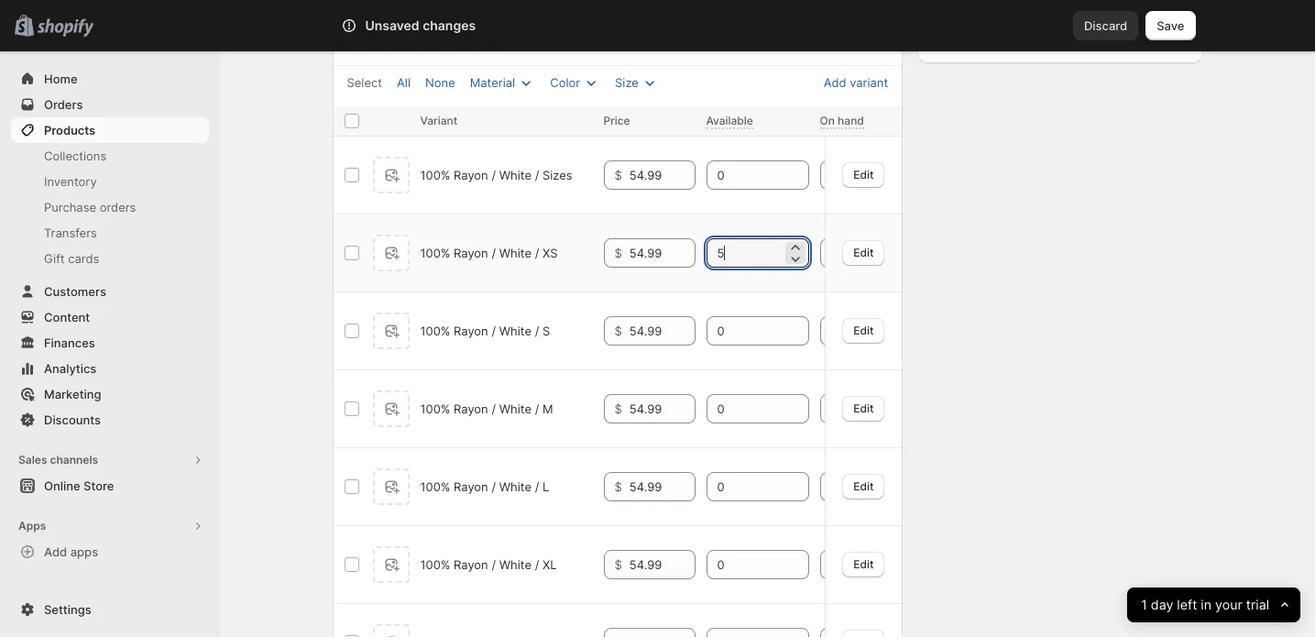 Task type: describe. For each thing, give the bounding box(es) containing it.
size button
[[604, 70, 670, 96]]

edit for s
[[853, 323, 874, 337]]

edit button for 100% rayon / white / s
[[842, 318, 885, 344]]

1 vertical spatial xs
[[543, 246, 558, 261]]

gift cards
[[44, 251, 99, 266]]

on hand
[[820, 114, 864, 128]]

variant
[[420, 114, 458, 128]]

online
[[44, 479, 80, 493]]

home
[[44, 72, 78, 86]]

customers link
[[11, 279, 209, 304]]

marketing
[[44, 387, 101, 402]]

apps
[[70, 545, 98, 559]]

transfers link
[[11, 220, 209, 246]]

save button
[[1146, 11, 1196, 40]]

edit button for 100% rayon / white / sizes
[[842, 162, 885, 188]]

save
[[1157, 18, 1185, 33]]

inventory
[[44, 174, 97, 189]]

gift cards link
[[11, 246, 209, 271]]

changes
[[423, 17, 476, 33]]

100% for 100% rayon / white / xs
[[420, 246, 450, 261]]

purchase
[[44, 200, 96, 215]]

1 vertical spatial s
[[543, 324, 550, 339]]

orders
[[44, 97, 83, 112]]

color
[[550, 75, 580, 90]]

xl
[[543, 558, 557, 572]]

options element for $ text box corresponding to sizes
[[420, 168, 573, 183]]

sales channels button
[[11, 447, 209, 473]]

100% for 100% rayon / white / l
[[420, 480, 450, 494]]

rayon for 100% rayon / white / m
[[454, 402, 488, 416]]

your
[[1215, 596, 1243, 613]]

collections
[[44, 149, 107, 163]]

marketing link
[[11, 381, 209, 407]]

none
[[425, 75, 455, 90]]

edit for sizes
[[853, 168, 874, 181]]

rayon for 100% rayon / white / xl
[[454, 558, 488, 572]]

$ text field for xl
[[630, 550, 695, 580]]

0 horizontal spatial s
[[484, 32, 491, 46]]

transfers
[[44, 226, 97, 240]]

hand
[[838, 114, 864, 128]]

size inside dropdown button
[[615, 75, 639, 90]]

purchase orders link
[[11, 194, 209, 220]]

all
[[397, 75, 411, 90]]

100% rayon / white / xs
[[420, 246, 558, 261]]

white for xl
[[499, 558, 532, 572]]

edit for m
[[853, 401, 874, 415]]

trial
[[1246, 596, 1269, 613]]

orders
[[100, 200, 136, 215]]

orders link
[[11, 92, 209, 117]]

purchase orders
[[44, 200, 136, 215]]

0 vertical spatial sizes
[[397, 32, 425, 46]]

options element for m's $ text box
[[420, 402, 553, 416]]

cards
[[68, 251, 99, 266]]

$ for 100% rayon / white / s
[[615, 324, 622, 339]]

discard
[[1084, 18, 1128, 33]]

content link
[[11, 304, 209, 330]]

m
[[543, 402, 553, 416]]

apps button
[[11, 513, 209, 539]]

1
[[1141, 596, 1147, 613]]

options element for $ text field associated with s
[[420, 324, 550, 339]]

l
[[543, 480, 549, 494]]

in
[[1201, 596, 1212, 613]]

100% for 100% rayon / white / xl
[[420, 558, 450, 572]]

rayon for 100% rayon / white / l
[[454, 480, 488, 494]]

price
[[604, 114, 630, 128]]

unsaved
[[365, 17, 420, 33]]

online store link
[[11, 473, 209, 499]]

products link
[[11, 117, 209, 143]]

$ for 100% rayon / white / xs
[[615, 246, 622, 261]]

$ for 100% rayon / white / xl
[[615, 558, 622, 572]]

2 edit button from the top
[[842, 240, 885, 266]]

finances
[[44, 336, 95, 350]]

100% rayon / white / xl
[[420, 558, 557, 572]]

add for add apps
[[44, 545, 67, 559]]

100% for 100% rayon / white / m
[[420, 402, 450, 416]]

edit for xl
[[853, 557, 874, 571]]

$ for 100% rayon / white / l
[[615, 480, 622, 494]]

day
[[1151, 596, 1173, 613]]

$ for 100% rayon / white / m
[[615, 402, 622, 416]]

add for add variant
[[824, 75, 847, 90]]

unsaved changes
[[365, 17, 476, 33]]

content
[[44, 310, 90, 325]]

none button
[[414, 70, 466, 96]]

analytics link
[[11, 356, 209, 381]]



Task type: vqa. For each thing, say whether or not it's contained in the screenshot.
Customer
no



Task type: locate. For each thing, give the bounding box(es) containing it.
products
[[44, 123, 95, 138]]

finances link
[[11, 330, 209, 356]]

1 white from the top
[[499, 168, 532, 183]]

5 $ from the top
[[615, 480, 622, 494]]

add variant
[[824, 75, 888, 90]]

100% for 100% rayon / white / sizes
[[420, 168, 450, 183]]

0 horizontal spatial xs
[[447, 32, 462, 46]]

None number field
[[706, 161, 782, 190], [820, 161, 895, 190], [706, 239, 782, 268], [820, 239, 895, 268], [706, 317, 782, 346], [820, 317, 895, 346], [706, 394, 782, 424], [820, 394, 895, 424], [706, 472, 782, 502], [820, 472, 895, 502], [706, 550, 782, 580], [820, 550, 895, 580], [706, 628, 782, 637], [820, 628, 895, 637], [706, 161, 782, 190], [820, 161, 895, 190], [706, 239, 782, 268], [820, 239, 895, 268], [706, 317, 782, 346], [820, 317, 895, 346], [706, 394, 782, 424], [820, 394, 895, 424], [706, 472, 782, 502], [820, 472, 895, 502], [706, 550, 782, 580], [820, 550, 895, 580], [706, 628, 782, 637], [820, 628, 895, 637]]

white down 100% rayon / white / xs
[[499, 324, 532, 339]]

1 horizontal spatial sizes
[[543, 168, 573, 183]]

discounts
[[44, 413, 101, 427]]

variant
[[850, 75, 888, 90]]

gift
[[44, 251, 65, 266]]

4 100% from the top
[[420, 402, 450, 416]]

1 edit button from the top
[[842, 162, 885, 188]]

channels
[[50, 453, 98, 467]]

options element for l's $ text field
[[420, 480, 549, 494]]

sales channels
[[18, 453, 98, 467]]

1 day left in your trial
[[1141, 596, 1269, 613]]

white left l
[[499, 480, 532, 494]]

white down 100% rayon / white / sizes
[[499, 246, 532, 261]]

white up 100% rayon / white / xs
[[499, 168, 532, 183]]

options element for $ text box related to xs
[[420, 246, 558, 261]]

5 rayon from the top
[[454, 480, 488, 494]]

2 edit from the top
[[853, 246, 874, 259]]

xs
[[447, 32, 462, 46], [543, 246, 558, 261]]

options element up 100% rayon / white / m
[[420, 324, 550, 339]]

s up m
[[543, 324, 550, 339]]

options element down the 100% rayon / white / s
[[420, 402, 553, 416]]

options element
[[420, 168, 573, 183], [420, 246, 558, 261], [420, 324, 550, 339], [420, 402, 553, 416], [420, 480, 549, 494], [420, 558, 557, 572]]

5 options element from the top
[[420, 480, 549, 494]]

options element down 100% rayon / white / m
[[420, 480, 549, 494]]

on
[[820, 114, 835, 128]]

1 horizontal spatial size
[[615, 75, 639, 90]]

material button
[[459, 70, 547, 96]]

100% rayon / white / sizes
[[420, 168, 573, 183]]

4 edit button from the top
[[842, 396, 885, 422]]

options element containing 100% rayon / white / s
[[420, 324, 550, 339]]

$ text field
[[630, 161, 695, 190], [630, 239, 695, 268], [630, 394, 695, 424], [630, 550, 695, 580], [630, 628, 695, 637]]

$
[[615, 168, 622, 183], [615, 246, 622, 261], [615, 324, 622, 339], [615, 402, 622, 416], [615, 480, 622, 494], [615, 558, 622, 572]]

discard button
[[1073, 11, 1139, 40]]

2 $ from the top
[[615, 246, 622, 261]]

available
[[706, 114, 753, 128]]

3 white from the top
[[499, 324, 532, 339]]

6 edit from the top
[[853, 557, 874, 571]]

online store
[[44, 479, 114, 493]]

apps
[[18, 519, 46, 533]]

add apps
[[44, 545, 98, 559]]

100% rayon / white / m
[[420, 402, 553, 416]]

3 $ text field from the top
[[630, 394, 695, 424]]

3 rayon from the top
[[454, 324, 488, 339]]

$ for 100% rayon / white / sizes
[[615, 168, 622, 183]]

collections link
[[11, 143, 209, 169]]

$ text field for m
[[630, 394, 695, 424]]

0 vertical spatial s
[[484, 32, 491, 46]]

6 edit button from the top
[[842, 552, 885, 577]]

5 edit button from the top
[[842, 474, 885, 499]]

4 $ text field from the top
[[630, 550, 695, 580]]

1 $ from the top
[[615, 168, 622, 183]]

sales
[[18, 453, 47, 467]]

add left "apps"
[[44, 545, 67, 559]]

0 horizontal spatial sizes
[[397, 32, 425, 46]]

4 white from the top
[[499, 402, 532, 416]]

add left variant at top
[[824, 75, 847, 90]]

100% rayon / white / s
[[420, 324, 550, 339]]

rayon up 100% rayon / white / m
[[454, 324, 488, 339]]

discounts link
[[11, 407, 209, 433]]

rayon left xl
[[454, 558, 488, 572]]

5 white from the top
[[499, 480, 532, 494]]

settings link
[[11, 597, 209, 622]]

rayon up the 100% rayon / white / s
[[454, 246, 488, 261]]

1 vertical spatial size
[[615, 75, 639, 90]]

1 $ text field from the top
[[630, 161, 695, 190]]

home link
[[11, 66, 209, 92]]

color button
[[539, 70, 611, 96]]

2 rayon from the top
[[454, 246, 488, 261]]

search button
[[392, 11, 924, 40]]

6 rayon from the top
[[454, 558, 488, 572]]

2 white from the top
[[499, 246, 532, 261]]

white for s
[[499, 324, 532, 339]]

100% for 100% rayon / white / s
[[420, 324, 450, 339]]

0 vertical spatial size
[[390, 9, 414, 23]]

store
[[83, 479, 114, 493]]

rayon down variant
[[454, 168, 488, 183]]

1 rayon from the top
[[454, 168, 488, 183]]

3 edit from the top
[[853, 323, 874, 337]]

4 rayon from the top
[[454, 402, 488, 416]]

0 horizontal spatial size
[[390, 9, 414, 23]]

1 vertical spatial sizes
[[543, 168, 573, 183]]

white for l
[[499, 480, 532, 494]]

6 $ from the top
[[615, 558, 622, 572]]

white for m
[[499, 402, 532, 416]]

rayon left m
[[454, 402, 488, 416]]

edit button
[[842, 162, 885, 188], [842, 240, 885, 266], [842, 318, 885, 344], [842, 396, 885, 422], [842, 474, 885, 499], [842, 552, 885, 577]]

$ text field
[[630, 317, 695, 346], [630, 472, 695, 502]]

2 options element from the top
[[420, 246, 558, 261]]

4 $ from the top
[[615, 402, 622, 416]]

options element containing 100% rayon / white / l
[[420, 480, 549, 494]]

0 vertical spatial add
[[824, 75, 847, 90]]

3 100% from the top
[[420, 324, 450, 339]]

0 vertical spatial $ text field
[[630, 317, 695, 346]]

2 $ text field from the top
[[630, 239, 695, 268]]

100% rayon / white / l
[[420, 480, 549, 494]]

options element for $ text box related to xl
[[420, 558, 557, 572]]

all button
[[386, 70, 422, 96]]

1 day left in your trial button
[[1127, 588, 1301, 622]]

100%
[[420, 168, 450, 183], [420, 246, 450, 261], [420, 324, 450, 339], [420, 402, 450, 416], [420, 480, 450, 494], [420, 558, 450, 572]]

2 100% from the top
[[420, 246, 450, 261]]

4 edit from the top
[[853, 401, 874, 415]]

1 edit from the top
[[853, 168, 874, 181]]

edit button for 100% rayon / white / m
[[842, 396, 885, 422]]

1 vertical spatial $ text field
[[630, 472, 695, 502]]

select
[[347, 75, 382, 90]]

options element containing 100% rayon / white / xs
[[420, 246, 558, 261]]

shopify image
[[37, 19, 94, 37]]

add variant button
[[813, 67, 899, 98]]

6 100% from the top
[[420, 558, 450, 572]]

rayon for 100% rayon / white / sizes
[[454, 168, 488, 183]]

white left xl
[[499, 558, 532, 572]]

rayon for 100% rayon / white / s
[[454, 324, 488, 339]]

0 vertical spatial xs
[[447, 32, 462, 46]]

1 horizontal spatial add
[[824, 75, 847, 90]]

$ text field for l
[[630, 472, 695, 502]]

1 $ text field from the top
[[630, 317, 695, 346]]

options element up the 100% rayon / white / s
[[420, 246, 558, 261]]

5 edit from the top
[[853, 479, 874, 493]]

add apps button
[[11, 539, 209, 565]]

white
[[499, 168, 532, 183], [499, 246, 532, 261], [499, 324, 532, 339], [499, 402, 532, 416], [499, 480, 532, 494], [499, 558, 532, 572]]

white for sizes
[[499, 168, 532, 183]]

options element containing 100% rayon / white / sizes
[[420, 168, 573, 183]]

size up price
[[615, 75, 639, 90]]

s right changes
[[484, 32, 491, 46]]

1 horizontal spatial s
[[543, 324, 550, 339]]

analytics
[[44, 361, 97, 376]]

add
[[824, 75, 847, 90], [44, 545, 67, 559]]

customers
[[44, 284, 106, 299]]

size left search
[[390, 9, 414, 23]]

3 edit button from the top
[[842, 318, 885, 344]]

edit button for 100% rayon / white / xl
[[842, 552, 885, 577]]

6 options element from the top
[[420, 558, 557, 572]]

settings
[[44, 602, 91, 617]]

2 $ text field from the top
[[630, 472, 695, 502]]

1 100% from the top
[[420, 168, 450, 183]]

options element containing 100% rayon / white / xl
[[420, 558, 557, 572]]

3 options element from the top
[[420, 324, 550, 339]]

$ text field for sizes
[[630, 161, 695, 190]]

1 options element from the top
[[420, 168, 573, 183]]

rayon
[[454, 168, 488, 183], [454, 246, 488, 261], [454, 324, 488, 339], [454, 402, 488, 416], [454, 480, 488, 494], [454, 558, 488, 572]]

search
[[422, 18, 461, 33]]

1 vertical spatial add
[[44, 545, 67, 559]]

rayon for 100% rayon / white / xs
[[454, 246, 488, 261]]

rayon left l
[[454, 480, 488, 494]]

left
[[1177, 596, 1197, 613]]

$ text field for xs
[[630, 239, 695, 268]]

1 horizontal spatial xs
[[543, 246, 558, 261]]

4 options element from the top
[[420, 402, 553, 416]]

6 white from the top
[[499, 558, 532, 572]]

online store button
[[0, 473, 220, 499]]

inventory link
[[11, 169, 209, 194]]

3 $ from the top
[[615, 324, 622, 339]]

edit for l
[[853, 479, 874, 493]]

white left m
[[499, 402, 532, 416]]

options element up 100% rayon / white / xs
[[420, 168, 573, 183]]

options element containing 100% rayon / white / m
[[420, 402, 553, 416]]

0 horizontal spatial add
[[44, 545, 67, 559]]

/
[[492, 168, 496, 183], [535, 168, 539, 183], [492, 246, 496, 261], [535, 246, 539, 261], [492, 324, 496, 339], [535, 324, 539, 339], [492, 402, 496, 416], [535, 402, 539, 416], [492, 480, 496, 494], [535, 480, 539, 494], [492, 558, 496, 572], [535, 558, 539, 572]]

options element down 100% rayon / white / l
[[420, 558, 557, 572]]

material
[[470, 75, 515, 90]]

5 $ text field from the top
[[630, 628, 695, 637]]

$ text field for s
[[630, 317, 695, 346]]

edit
[[853, 168, 874, 181], [853, 246, 874, 259], [853, 323, 874, 337], [853, 401, 874, 415], [853, 479, 874, 493], [853, 557, 874, 571]]

edit button for 100% rayon / white / l
[[842, 474, 885, 499]]

5 100% from the top
[[420, 480, 450, 494]]

sizes
[[397, 32, 425, 46], [543, 168, 573, 183]]

white for xs
[[499, 246, 532, 261]]

s
[[484, 32, 491, 46], [543, 324, 550, 339]]



